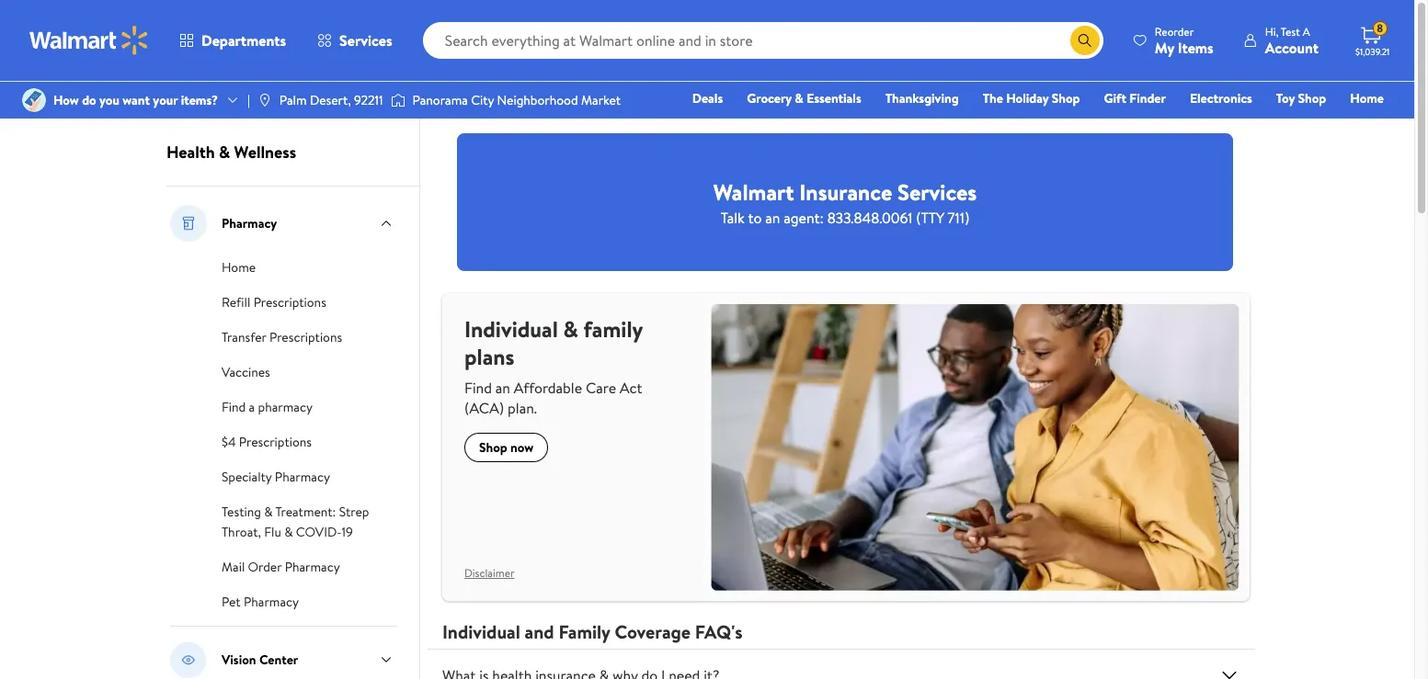 Task type: vqa. For each thing, say whether or not it's contained in the screenshot.
Specialty
yes



Task type: locate. For each thing, give the bounding box(es) containing it.
thanksgiving link
[[877, 88, 968, 109]]

 image right 92211 on the top left of the page
[[391, 91, 405, 109]]

test
[[1281, 23, 1301, 39]]

find left a
[[222, 398, 246, 417]]

prescriptions
[[254, 293, 326, 312], [270, 328, 342, 347], [239, 433, 312, 452]]

grocery & essentials
[[747, 89, 862, 108]]

& up 'flu'
[[264, 503, 273, 522]]

0 vertical spatial services
[[340, 30, 393, 51]]

coverage
[[615, 620, 691, 645]]

the
[[983, 89, 1004, 108]]

1 vertical spatial home
[[222, 259, 256, 277]]

home link up walmart+
[[1343, 88, 1393, 109]]

family
[[584, 314, 643, 345]]

1 horizontal spatial home
[[1351, 89, 1385, 108]]

an inside walmart insurance services talk to an agent: 833.848.0061 (tty 711)
[[766, 208, 781, 228]]

2 horizontal spatial  image
[[391, 91, 405, 109]]

individual for and
[[443, 620, 521, 645]]

1 horizontal spatial an
[[766, 208, 781, 228]]

 image left how
[[22, 88, 46, 112]]

an for plans
[[496, 378, 511, 398]]

agent:
[[784, 208, 824, 228]]

the holiday shop link
[[975, 88, 1089, 109]]

talk
[[721, 208, 745, 228]]

2 vertical spatial prescriptions
[[239, 433, 312, 452]]

services right insurance
[[898, 177, 977, 208]]

toy
[[1277, 89, 1295, 108]]

how
[[53, 91, 79, 109]]

& right grocery
[[795, 89, 804, 108]]

items?
[[181, 91, 218, 109]]

home up walmart+
[[1351, 89, 1385, 108]]

find down plans
[[465, 378, 492, 398]]

hi, test a account
[[1266, 23, 1319, 57]]

departments
[[201, 30, 286, 51]]

gift finder
[[1104, 89, 1166, 108]]

refill prescriptions link
[[222, 292, 326, 312]]

shop now
[[479, 439, 534, 457]]

& inside 'individual & family plans find an affordable care act (aca) plan.'
[[564, 314, 579, 345]]

home fashion
[[1106, 89, 1385, 133]]

services inside "services" popup button
[[340, 30, 393, 51]]

health & wellness
[[167, 141, 296, 164]]

0 horizontal spatial an
[[496, 378, 511, 398]]

want
[[123, 91, 150, 109]]

home for home
[[222, 259, 256, 277]]

Search search field
[[423, 22, 1104, 59]]

pharmacy right pharmacy icon
[[222, 214, 277, 233]]

find a pharmacy
[[222, 398, 313, 417]]

 image for panorama
[[391, 91, 405, 109]]

a
[[1303, 23, 1311, 39]]

walmart
[[714, 177, 795, 208]]

 image for palm
[[257, 93, 272, 108]]

833.848.0061
[[828, 208, 913, 228]]

1 horizontal spatial services
[[898, 177, 977, 208]]

1 vertical spatial prescriptions
[[270, 328, 342, 347]]

0 horizontal spatial shop
[[479, 439, 508, 457]]

the holiday shop
[[983, 89, 1081, 108]]

& for wellness
[[219, 141, 230, 164]]

treatment:
[[276, 503, 336, 522]]

shop right toy
[[1299, 89, 1327, 108]]

1 horizontal spatial find
[[465, 378, 492, 398]]

prescriptions for transfer prescriptions
[[270, 328, 342, 347]]

find
[[465, 378, 492, 398], [222, 398, 246, 417]]

individual left and
[[443, 620, 521, 645]]

individual
[[465, 314, 558, 345], [443, 620, 521, 645]]

home
[[1351, 89, 1385, 108], [222, 259, 256, 277]]

plan.
[[508, 398, 537, 419]]

0 vertical spatial home link
[[1343, 88, 1393, 109]]

affordable
[[514, 378, 582, 398]]

registry
[[1173, 115, 1220, 133]]

walmart+
[[1330, 115, 1385, 133]]

disclaimer
[[465, 566, 515, 581]]

deals link
[[684, 88, 732, 109]]

faq's
[[695, 620, 743, 645]]

services inside walmart insurance services talk to an agent: 833.848.0061 (tty 711)
[[898, 177, 977, 208]]

toy shop link
[[1269, 88, 1335, 109]]

1 horizontal spatial shop
[[1052, 89, 1081, 108]]

services
[[340, 30, 393, 51], [898, 177, 977, 208]]

home inside home fashion
[[1351, 89, 1385, 108]]

& for treatment:
[[264, 503, 273, 522]]

act
[[620, 378, 643, 398]]

individual & family plans find an affordable care act (aca) plan.
[[465, 314, 643, 419]]

individual up 'affordable' at left
[[465, 314, 558, 345]]

& for family
[[564, 314, 579, 345]]

reorder my items
[[1155, 23, 1214, 57]]

home link up refill
[[222, 257, 256, 277]]

&
[[795, 89, 804, 108], [219, 141, 230, 164], [564, 314, 579, 345], [264, 503, 273, 522], [284, 523, 293, 542]]

& left family
[[564, 314, 579, 345]]

toy shop
[[1277, 89, 1327, 108]]

0 vertical spatial prescriptions
[[254, 293, 326, 312]]

& right health
[[219, 141, 230, 164]]

items
[[1178, 37, 1214, 57]]

home up refill
[[222, 259, 256, 277]]

home link
[[1343, 88, 1393, 109], [222, 257, 256, 277]]

an down plans
[[496, 378, 511, 398]]

0 horizontal spatial home
[[222, 259, 256, 277]]

shop
[[1052, 89, 1081, 108], [1299, 89, 1327, 108], [479, 439, 508, 457]]

|
[[247, 91, 250, 109]]

an for talk
[[766, 208, 781, 228]]

0 horizontal spatial services
[[340, 30, 393, 51]]

19
[[342, 523, 353, 542]]

prescriptions up transfer prescriptions link
[[254, 293, 326, 312]]

$4 prescriptions
[[222, 433, 312, 452]]

pharmacy image
[[170, 205, 207, 242]]

(tty
[[916, 208, 944, 228]]

care
[[586, 378, 616, 398]]

pharmacy down order on the bottom of page
[[244, 593, 299, 612]]

finder
[[1130, 89, 1166, 108]]

prescriptions up specialty pharmacy link
[[239, 433, 312, 452]]

0 horizontal spatial  image
[[22, 88, 46, 112]]

an inside 'individual & family plans find an affordable care act (aca) plan.'
[[496, 378, 511, 398]]

1 vertical spatial home link
[[222, 257, 256, 277]]

an
[[766, 208, 781, 228], [496, 378, 511, 398]]

home for home fashion
[[1351, 89, 1385, 108]]

0 vertical spatial individual
[[465, 314, 558, 345]]

1 vertical spatial services
[[898, 177, 977, 208]]

panorama city neighborhood market
[[413, 91, 621, 109]]

health
[[167, 141, 215, 164]]

reorder
[[1155, 23, 1194, 39]]

one
[[1244, 115, 1271, 133]]

711)
[[948, 208, 970, 228]]

refill prescriptions
[[222, 293, 326, 312]]

2 horizontal spatial shop
[[1299, 89, 1327, 108]]

individual inside 'individual & family plans find an affordable care act (aca) plan.'
[[465, 314, 558, 345]]

hi,
[[1266, 23, 1279, 39]]

walmart insurance services talk to an agent: 833.848.0061 (tty 711)
[[714, 177, 977, 228]]

& right 'flu'
[[284, 523, 293, 542]]

1 vertical spatial individual
[[443, 620, 521, 645]]

disclaimer button
[[465, 566, 515, 581]]

individual for &
[[465, 314, 558, 345]]

an right to on the top right
[[766, 208, 781, 228]]

1 horizontal spatial  image
[[257, 93, 272, 108]]

0 vertical spatial an
[[766, 208, 781, 228]]

deals
[[693, 89, 723, 108]]

 image right |
[[257, 93, 272, 108]]

prescriptions for $4 prescriptions
[[239, 433, 312, 452]]

find inside 'individual & family plans find an affordable care act (aca) plan.'
[[465, 378, 492, 398]]

panorama
[[413, 91, 468, 109]]

& for essentials
[[795, 89, 804, 108]]

one debit
[[1244, 115, 1306, 133]]

center
[[259, 651, 298, 670]]

1 vertical spatial an
[[496, 378, 511, 398]]

pharmacy down covid-
[[285, 558, 340, 577]]

 image
[[22, 88, 46, 112], [391, 91, 405, 109], [257, 93, 272, 108]]

pharmacy up treatment:
[[275, 468, 330, 487]]

0 vertical spatial home
[[1351, 89, 1385, 108]]

0 horizontal spatial find
[[222, 398, 246, 417]]

and
[[525, 620, 554, 645]]

shop right holiday
[[1052, 89, 1081, 108]]

shop left now
[[479, 439, 508, 457]]

services up 92211 on the top left of the page
[[340, 30, 393, 51]]

prescriptions down refill prescriptions
[[270, 328, 342, 347]]



Task type: describe. For each thing, give the bounding box(es) containing it.
Walmart Site-Wide search field
[[423, 22, 1104, 59]]

(aca)
[[465, 398, 504, 419]]

to
[[748, 208, 762, 228]]

pet pharmacy link
[[222, 592, 299, 612]]

fashion
[[1106, 115, 1149, 133]]

pharmacy
[[258, 398, 313, 417]]

how do you want your items?
[[53, 91, 218, 109]]

transfer prescriptions
[[222, 328, 342, 347]]

search icon image
[[1078, 33, 1093, 48]]

$4
[[222, 433, 236, 452]]

shop now link
[[465, 433, 549, 463]]

one debit link
[[1235, 114, 1314, 134]]

covid-
[[296, 523, 342, 542]]

strep
[[339, 503, 369, 522]]

specialty pharmacy
[[222, 468, 330, 487]]

order
[[248, 558, 282, 577]]

grocery
[[747, 89, 792, 108]]

desert,
[[310, 91, 351, 109]]

what is health insurance & why do i need it? image
[[1219, 665, 1241, 680]]

essentials
[[807, 89, 862, 108]]

walmart image
[[29, 26, 149, 55]]

debit
[[1274, 115, 1306, 133]]

 image for how
[[22, 88, 46, 112]]

thanksgiving
[[886, 89, 959, 108]]

you
[[99, 91, 120, 109]]

shop inside 'link'
[[1299, 89, 1327, 108]]

electronics link
[[1182, 88, 1261, 109]]

electronics
[[1190, 89, 1253, 108]]

pet pharmacy
[[222, 593, 299, 612]]

fashion link
[[1098, 114, 1157, 134]]

now
[[511, 439, 534, 457]]

92211
[[354, 91, 383, 109]]

mail
[[222, 558, 245, 577]]

vision center
[[222, 651, 298, 670]]

vision center image
[[170, 642, 207, 679]]

palm desert, 92211
[[280, 91, 383, 109]]

testing & treatment: strep throat, flu & covid-19
[[222, 503, 369, 542]]

pet
[[222, 593, 241, 612]]

transfer
[[222, 328, 266, 347]]

1 horizontal spatial home link
[[1343, 88, 1393, 109]]

palm
[[280, 91, 307, 109]]

plans
[[465, 341, 515, 373]]

specialty pharmacy link
[[222, 466, 330, 487]]

specialty
[[222, 468, 272, 487]]

find a pharmacy link
[[222, 397, 313, 417]]

transfer prescriptions link
[[222, 327, 342, 347]]

insurance
[[800, 177, 893, 208]]

vaccines
[[222, 363, 270, 382]]

testing
[[222, 503, 261, 522]]

departments button
[[164, 18, 302, 63]]

wellness
[[234, 141, 296, 164]]

family
[[559, 620, 610, 645]]

market
[[581, 91, 621, 109]]

walmart+ link
[[1321, 114, 1393, 134]]

mail order pharmacy
[[222, 558, 340, 577]]

grocery & essentials link
[[739, 88, 870, 109]]

neighborhood
[[497, 91, 578, 109]]

refill
[[222, 293, 250, 312]]

gift
[[1104, 89, 1127, 108]]

holiday
[[1007, 89, 1049, 108]]

account
[[1266, 37, 1319, 57]]

8
[[1377, 20, 1384, 36]]

prescriptions for refill prescriptions
[[254, 293, 326, 312]]

your
[[153, 91, 178, 109]]

0 horizontal spatial home link
[[222, 257, 256, 277]]

a
[[249, 398, 255, 417]]

vaccines link
[[222, 362, 270, 382]]

do
[[82, 91, 96, 109]]

my
[[1155, 37, 1175, 57]]

vision
[[222, 651, 256, 670]]

8 $1,039.21
[[1356, 20, 1390, 58]]

services button
[[302, 18, 408, 63]]

mail order pharmacy link
[[222, 557, 340, 577]]

$1,039.21
[[1356, 45, 1390, 58]]

testing & treatment: strep throat, flu & covid-19 link
[[222, 501, 369, 542]]

registry link
[[1164, 114, 1228, 134]]



